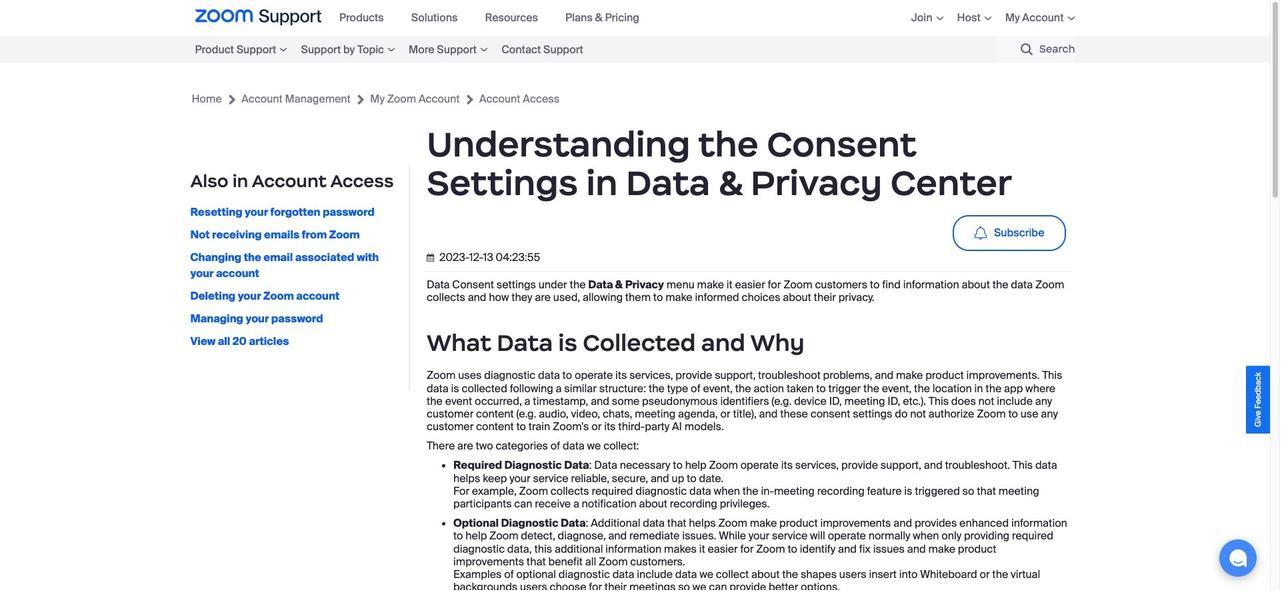 Task type: locate. For each thing, give the bounding box(es) containing it.
main content
[[0, 63, 1271, 591]]

menu bar
[[332, 0, 659, 36], [892, 0, 1076, 36], [195, 36, 630, 63]]

calendar image
[[427, 254, 437, 262]]

search image
[[1021, 43, 1033, 55], [1021, 43, 1033, 55]]



Task type: describe. For each thing, give the bounding box(es) containing it.
zoom support image
[[195, 9, 321, 27]]

open chat image
[[1229, 550, 1248, 568]]



Task type: vqa. For each thing, say whether or not it's contained in the screenshot.
CALENDAR icon
yes



